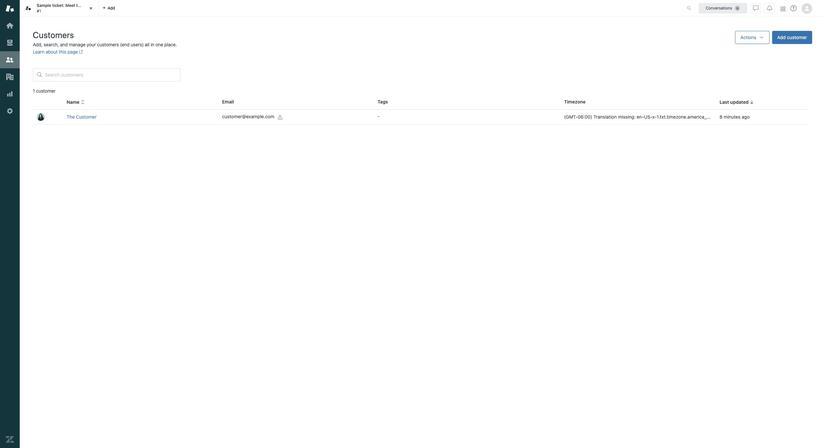 Task type: describe. For each thing, give the bounding box(es) containing it.
add,
[[33, 42, 42, 47]]

name
[[67, 99, 80, 105]]

the
[[67, 114, 75, 120]]

sample
[[37, 3, 51, 8]]

learn about this page
[[33, 49, 78, 55]]

zendesk support image
[[6, 4, 14, 13]]

conversations
[[707, 5, 733, 10]]

last updated
[[720, 99, 749, 105]]

customer
[[76, 114, 97, 120]]

actions
[[741, 34, 757, 40]]

us-
[[645, 114, 653, 120]]

customers image
[[6, 56, 14, 64]]

name button
[[67, 99, 85, 105]]

actions button
[[736, 31, 770, 44]]

zendesk image
[[6, 435, 14, 444]]

add
[[778, 34, 787, 40]]

learn about this page link
[[33, 49, 83, 55]]

place.
[[165, 42, 177, 47]]

add button
[[99, 0, 119, 16]]

organizations image
[[6, 73, 14, 81]]

8
[[720, 114, 723, 120]]

en-
[[637, 114, 645, 120]]

get started image
[[6, 21, 14, 30]]

8 minutes ago
[[720, 114, 751, 120]]

page
[[68, 49, 78, 55]]

in
[[151, 42, 154, 47]]

ago
[[743, 114, 751, 120]]

customer for 1 customer
[[36, 88, 56, 94]]

the customer link
[[67, 114, 97, 120]]

tabs tab list
[[20, 0, 681, 16]]

email
[[222, 99, 234, 104]]

meet
[[66, 3, 75, 8]]

the customer
[[67, 114, 97, 120]]

minutes
[[725, 114, 741, 120]]

add customer button
[[773, 31, 813, 44]]

your
[[87, 42, 96, 47]]

tab containing sample ticket: meet the ticket
[[20, 0, 99, 16]]



Task type: locate. For each thing, give the bounding box(es) containing it.
missing:
[[619, 114, 636, 120]]

tags
[[378, 99, 388, 104]]

the
[[76, 3, 83, 8]]

users)
[[131, 42, 144, 47]]

customer right 'add' on the top right of the page
[[788, 34, 808, 40]]

#1
[[37, 8, 41, 13]]

button displays agent's chat status as invisible. image
[[754, 5, 759, 11]]

(end
[[120, 42, 130, 47]]

customer
[[788, 34, 808, 40], [36, 88, 56, 94]]

unverified email image
[[278, 115, 283, 120]]

about
[[46, 49, 58, 55]]

customers
[[33, 30, 74, 40]]

close image
[[88, 5, 94, 11]]

0 horizontal spatial customer
[[36, 88, 56, 94]]

ticket:
[[52, 3, 64, 8]]

sample ticket: meet the ticket #1
[[37, 3, 95, 13]]

1 horizontal spatial customer
[[788, 34, 808, 40]]

last updated button
[[720, 99, 755, 105]]

tab
[[20, 0, 99, 16]]

x-
[[653, 114, 657, 120]]

(gmt-06:00) translation missing: en-us-x-1.txt.timezone.america_chicago
[[565, 114, 724, 120]]

this
[[59, 49, 66, 55]]

manage
[[69, 42, 86, 47]]

last
[[720, 99, 730, 105]]

customers add, search, and manage your customers (end users) all in one place.
[[33, 30, 177, 47]]

and
[[60, 42, 68, 47]]

timezone
[[565, 99, 586, 104]]

customer for add customer
[[788, 34, 808, 40]]

translation
[[594, 114, 617, 120]]

one
[[156, 42, 163, 47]]

1 customer
[[33, 88, 56, 94]]

customer@example.com
[[222, 114, 275, 119]]

1
[[33, 88, 35, 94]]

updated
[[731, 99, 749, 105]]

search,
[[44, 42, 59, 47]]

1 vertical spatial customer
[[36, 88, 56, 94]]

-
[[378, 113, 380, 119]]

add customer
[[778, 34, 808, 40]]

06:00)
[[578, 114, 593, 120]]

get help image
[[791, 5, 797, 11]]

add
[[108, 5, 115, 10]]

conversations button
[[699, 3, 748, 13]]

all
[[145, 42, 150, 47]]

notifications image
[[768, 5, 773, 11]]

admin image
[[6, 107, 14, 115]]

main element
[[0, 0, 20, 448]]

(gmt-
[[565, 114, 578, 120]]

views image
[[6, 38, 14, 47]]

learn
[[33, 49, 45, 55]]

reporting image
[[6, 90, 14, 98]]

zendesk products image
[[782, 6, 786, 11]]

0 vertical spatial customer
[[788, 34, 808, 40]]

Search customers field
[[45, 72, 176, 78]]

1.txt.timezone.america_chicago
[[657, 114, 724, 120]]

customers
[[97, 42, 119, 47]]

ticket
[[84, 3, 95, 8]]

customer right the 1
[[36, 88, 56, 94]]

customer inside button
[[788, 34, 808, 40]]

(opens in a new tab) image
[[78, 50, 83, 54]]



Task type: vqa. For each thing, say whether or not it's contained in the screenshot.
Add customer button
yes



